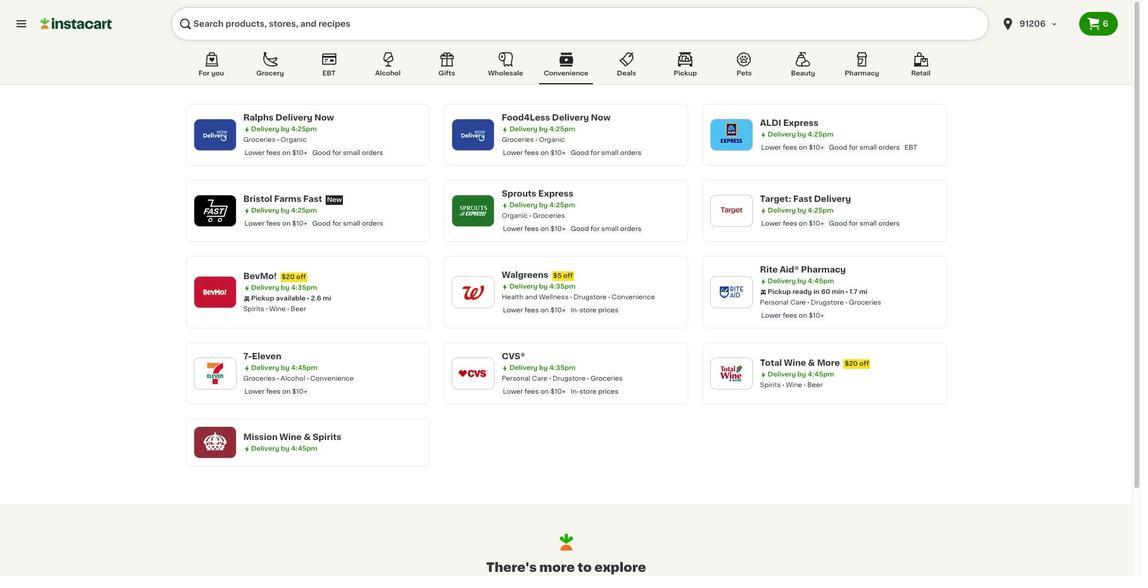 Task type: describe. For each thing, give the bounding box(es) containing it.
total wine & more $20 off
[[760, 359, 869, 367]]

health
[[502, 294, 523, 301]]

bristol
[[243, 195, 272, 203]]

delivery for sprouts express logo at the top left of page
[[509, 202, 537, 209]]

lower down 7-
[[245, 389, 265, 395]]

fees down cvs®
[[525, 389, 539, 395]]

new
[[327, 197, 342, 203]]

fees down target:
[[783, 220, 797, 227]]

now for ralphs delivery now
[[314, 114, 334, 122]]

0 vertical spatial beer
[[291, 306, 306, 313]]

rite aid® pharmacy logo image
[[716, 277, 747, 308]]

target: fast delivery logo image
[[716, 196, 747, 226]]

pets button
[[719, 50, 770, 84]]

grocery
[[256, 70, 284, 77]]

aldi
[[760, 119, 781, 127]]

4:45pm for mission wine & spirits
[[291, 446, 317, 452]]

pickup ready in 60 min
[[768, 289, 844, 295]]

lower fees on $10+ good for small orders for food4less delivery now
[[503, 150, 641, 156]]

$5
[[553, 273, 562, 279]]

lower fees on $10+ in-store prices for drugstore
[[503, 389, 618, 395]]

off for walgreens
[[563, 273, 573, 279]]

delivery for cvs® logo
[[509, 365, 537, 371]]

lower down cvs®
[[503, 389, 523, 395]]

fees down groceries alcohol convenience
[[266, 389, 281, 395]]

and
[[525, 294, 537, 301]]

food4less delivery now
[[502, 114, 611, 122]]

pharmacy inside "pharmacy" button
[[845, 70, 879, 77]]

for you
[[199, 70, 224, 77]]

shop categories tab list
[[186, 50, 946, 84]]

food4less delivery now logo image
[[458, 119, 489, 150]]

instacart image
[[40, 17, 112, 31]]

wine right mission
[[279, 433, 302, 442]]

by for ralphs delivery now
[[281, 126, 289, 133]]

delivery by 4:35pm down cvs®
[[509, 365, 575, 371]]

walgreens logo image
[[458, 277, 489, 308]]

more
[[539, 562, 575, 574]]

convenience button
[[539, 50, 593, 84]]

fees down ready
[[783, 313, 797, 319]]

wholesale button
[[480, 50, 531, 84]]

deals
[[617, 70, 636, 77]]

gifts
[[438, 70, 455, 77]]

60
[[821, 289, 830, 295]]

2.6
[[311, 295, 321, 302]]

4:45pm for rite aid® pharmacy
[[808, 278, 834, 285]]

lower down ralphs
[[245, 150, 265, 156]]

delivery for walgreens logo
[[509, 283, 537, 290]]

lower fees on $10+ good for small orders ebt
[[761, 144, 917, 151]]

delivery by 4:45pm for 7-eleven
[[251, 365, 317, 371]]

$20 inside bevmo! $20 off
[[282, 274, 295, 281]]

there's more to explore
[[486, 562, 646, 574]]

4:45pm down the total wine & more $20 off at the bottom of the page
[[808, 371, 834, 378]]

delivery by 4:25pm for sprouts
[[509, 202, 575, 209]]

wellness
[[539, 294, 568, 301]]

4:45pm for 7-eleven
[[291, 365, 317, 371]]

1 vertical spatial lower fees on $10+
[[245, 389, 308, 395]]

1 vertical spatial personal
[[502, 376, 530, 382]]

explore
[[594, 562, 646, 574]]

groceries alcohol convenience
[[243, 376, 354, 382]]

lower fees on $10+ good for small orders down new
[[245, 220, 383, 227]]

now for food4less delivery now
[[591, 114, 611, 122]]

6 button
[[1079, 12, 1118, 36]]

organic groceries
[[502, 213, 565, 219]]

express for aldi express
[[783, 119, 818, 127]]

ebt inside ebt button
[[322, 70, 336, 77]]

0 horizontal spatial personal care drugstore groceries
[[502, 376, 623, 382]]

delivery for total wine & more logo
[[768, 371, 796, 378]]

bristol farms fast logo image
[[199, 196, 230, 226]]

7-
[[243, 352, 252, 361]]

fees down organic groceries
[[525, 226, 539, 232]]

for
[[199, 70, 210, 77]]

in
[[813, 289, 820, 295]]

retail
[[911, 70, 931, 77]]

6
[[1103, 20, 1108, 28]]

pickup for pickup ready in 60 min
[[768, 289, 791, 295]]

eleven
[[252, 352, 281, 361]]

fees down food4less
[[525, 150, 539, 156]]

$20 inside the total wine & more $20 off
[[845, 361, 858, 367]]

delivery for "7-eleven logo"
[[251, 365, 279, 371]]

pickup for pickup available
[[251, 295, 274, 302]]

mi for 2.6 mi
[[323, 295, 331, 302]]

mi for 1.7 mi
[[859, 289, 867, 295]]

by for 7-eleven
[[281, 365, 289, 371]]

1 horizontal spatial organic
[[502, 213, 528, 219]]

lower fees on $10+ good for small orders down target: fast delivery
[[761, 220, 900, 227]]

sprouts express logo image
[[458, 196, 489, 226]]

groceries organic for food4less
[[502, 137, 565, 143]]

0 vertical spatial personal
[[760, 300, 789, 306]]

target:
[[760, 195, 791, 203]]

farms
[[274, 195, 301, 203]]

you
[[211, 70, 224, 77]]

more
[[817, 359, 840, 367]]

total
[[760, 359, 782, 367]]

walgreens
[[502, 271, 548, 279]]

beauty button
[[778, 50, 829, 84]]

there's
[[486, 562, 537, 574]]

by for rite aid® pharmacy
[[797, 278, 806, 285]]

cvs® logo image
[[458, 358, 489, 389]]

lower down organic groceries
[[503, 226, 523, 232]]

wine down pickup available
[[269, 306, 286, 313]]

groceries organic for ralphs
[[243, 137, 307, 143]]

off for bevmo!
[[296, 274, 306, 281]]

store for groceries
[[580, 389, 596, 395]]

4:25pm down bristol farms fast new
[[291, 207, 317, 214]]

lower fees on $10+ good for small orders for ralphs delivery now
[[245, 150, 383, 156]]

4:35pm for walgreens
[[549, 283, 575, 290]]

gifts button
[[421, 50, 472, 84]]

1.7 mi
[[849, 289, 867, 295]]

1 vertical spatial pharmacy
[[801, 266, 846, 274]]

food4less
[[502, 114, 550, 122]]

7-eleven
[[243, 352, 281, 361]]

ebt button
[[303, 50, 355, 84]]

aldi express
[[760, 119, 818, 127]]

delivery by 4:35pm for walgreens
[[509, 283, 575, 290]]

lower down health
[[503, 307, 523, 314]]

delivery right ralphs
[[275, 114, 312, 122]]

2.6 mi
[[311, 295, 331, 302]]

4:25pm for ralphs
[[291, 126, 317, 133]]

lower down "bristol"
[[245, 220, 265, 227]]

lower down the pickup ready in 60 min
[[761, 313, 781, 319]]

retail button
[[895, 50, 946, 84]]

fees down and at the left bottom
[[525, 307, 539, 314]]

4:25pm for target:
[[808, 207, 833, 214]]

pickup available
[[251, 295, 306, 302]]

Search field
[[171, 7, 989, 40]]

aldi express logo image
[[716, 119, 747, 150]]

by for food4less delivery now
[[539, 126, 548, 133]]

bevmo! logo image
[[199, 277, 230, 308]]

lower down aldi
[[761, 144, 781, 151]]

4:25pm for food4less
[[549, 126, 575, 133]]

1 vertical spatial alcohol
[[281, 376, 305, 382]]

ralphs
[[243, 114, 274, 122]]

0 vertical spatial spirits wine beer
[[243, 306, 306, 313]]



Task type: vqa. For each thing, say whether or not it's contained in the screenshot.
bottommost Convenience
yes



Task type: locate. For each thing, give the bounding box(es) containing it.
lower fees on $10+ good for small orders down food4less delivery now
[[503, 150, 641, 156]]

off inside bevmo! $20 off
[[296, 274, 306, 281]]

walgreens $5 off
[[502, 271, 573, 279]]

delivery by 4:35pm for bevmo!
[[251, 285, 317, 291]]

0 horizontal spatial ebt
[[322, 70, 336, 77]]

store for drugstore
[[580, 307, 596, 314]]

91206
[[1019, 20, 1046, 28]]

by for target: fast delivery
[[797, 207, 806, 214]]

1 horizontal spatial alcohol
[[375, 70, 401, 77]]

0 vertical spatial care
[[790, 300, 806, 306]]

fees down aldi express
[[783, 144, 797, 151]]

lower fees on $10+ in-store prices down wellness
[[503, 307, 618, 314]]

0 horizontal spatial convenience
[[310, 376, 354, 382]]

mission wine & spirits
[[243, 433, 341, 442]]

1.7
[[849, 289, 858, 295]]

0 vertical spatial store
[[580, 307, 596, 314]]

delivery right food4less
[[552, 114, 589, 122]]

delivery for ralphs delivery now logo
[[251, 126, 279, 133]]

lower fees on $10+ good for small orders for sprouts express
[[503, 226, 641, 232]]

to
[[578, 562, 592, 574]]

lower fees on $10+ in-store prices down cvs®
[[503, 389, 618, 395]]

personal care drugstore groceries down cvs®
[[502, 376, 623, 382]]

0 horizontal spatial pickup
[[251, 295, 274, 302]]

lower fees on $10+
[[761, 313, 824, 319], [245, 389, 308, 395]]

2 horizontal spatial pickup
[[768, 289, 791, 295]]

wine right total
[[784, 359, 806, 367]]

1 horizontal spatial beer
[[807, 382, 823, 389]]

beer
[[291, 306, 306, 313], [807, 382, 823, 389]]

delivery down aid®
[[768, 278, 796, 285]]

4:45pm down 'mission wine & spirits'
[[291, 446, 317, 452]]

& left more
[[808, 359, 815, 367]]

0 horizontal spatial spirits
[[243, 306, 264, 313]]

off inside the total wine & more $20 off
[[859, 361, 869, 367]]

mission
[[243, 433, 278, 442]]

groceries organic down ralphs delivery now
[[243, 137, 307, 143]]

now down ebt button
[[314, 114, 334, 122]]

1 vertical spatial personal care drugstore groceries
[[502, 376, 623, 382]]

pickup down bevmo!
[[251, 295, 274, 302]]

4:25pm down sprouts express
[[549, 202, 575, 209]]

1 vertical spatial &
[[304, 433, 311, 442]]

express right aldi
[[783, 119, 818, 127]]

0 horizontal spatial beer
[[291, 306, 306, 313]]

91206 button
[[993, 7, 1079, 40]]

lower down food4less
[[503, 150, 523, 156]]

drugstore
[[573, 294, 607, 301], [811, 300, 844, 306], [552, 376, 586, 382]]

personal down cvs®
[[502, 376, 530, 382]]

91206 button
[[1000, 7, 1072, 40]]

1 prices from the top
[[598, 307, 618, 314]]

2 horizontal spatial organic
[[539, 137, 565, 143]]

sprouts
[[502, 190, 536, 198]]

1 now from the left
[[314, 114, 334, 122]]

0 horizontal spatial spirits wine beer
[[243, 306, 306, 313]]

total wine & more logo image
[[716, 358, 747, 389]]

delivery by 4:25pm
[[251, 126, 317, 133], [509, 126, 575, 133], [768, 131, 833, 138], [509, 202, 575, 209], [251, 207, 317, 214], [768, 207, 833, 214]]

by for aldi express
[[797, 131, 806, 138]]

prices for drugstore
[[598, 307, 618, 314]]

groceries organic down food4less
[[502, 137, 565, 143]]

1 vertical spatial store
[[580, 389, 596, 395]]

delivery by 4:45pm
[[768, 278, 834, 285], [251, 365, 317, 371], [768, 371, 834, 378], [251, 446, 317, 452]]

rite aid® pharmacy
[[760, 266, 846, 274]]

delivery for aldi express logo
[[768, 131, 796, 138]]

&
[[808, 359, 815, 367], [304, 433, 311, 442]]

convenience inside button
[[544, 70, 588, 77]]

delivery by 4:35pm
[[509, 283, 575, 290], [251, 285, 317, 291], [509, 365, 575, 371]]

delivery by 4:35pm down the walgreens $5 off
[[509, 283, 575, 290]]

care
[[790, 300, 806, 306], [532, 376, 547, 382]]

4:45pm up groceries alcohol convenience
[[291, 365, 317, 371]]

0 horizontal spatial groceries organic
[[243, 137, 307, 143]]

delivery for bristol farms fast logo
[[251, 207, 279, 214]]

0 vertical spatial pharmacy
[[845, 70, 879, 77]]

1 store from the top
[[580, 307, 596, 314]]

pickup left ready
[[768, 289, 791, 295]]

delivery down sprouts
[[509, 202, 537, 209]]

delivery by 4:25pm for food4less
[[509, 126, 575, 133]]

2 vertical spatial convenience
[[310, 376, 354, 382]]

delivery down total
[[768, 371, 796, 378]]

0 vertical spatial ebt
[[322, 70, 336, 77]]

by for mission wine & spirits
[[281, 446, 289, 452]]

1 horizontal spatial now
[[591, 114, 611, 122]]

pharmacy
[[845, 70, 879, 77], [801, 266, 846, 274]]

delivery down ralphs
[[251, 126, 279, 133]]

delivery by 4:25pm down aldi express
[[768, 131, 833, 138]]

sprouts express
[[502, 190, 573, 198]]

delivery down lower fees on $10+ good for small orders ebt
[[814, 195, 851, 203]]

1 horizontal spatial mi
[[859, 289, 867, 295]]

prices for groceries
[[598, 389, 618, 395]]

delivery by 4:45pm down 'mission wine & spirits'
[[251, 446, 317, 452]]

by for sprouts express
[[539, 202, 548, 209]]

fees
[[783, 144, 797, 151], [266, 150, 281, 156], [525, 150, 539, 156], [266, 220, 281, 227], [783, 220, 797, 227], [525, 226, 539, 232], [525, 307, 539, 314], [783, 313, 797, 319], [266, 389, 281, 395], [525, 389, 539, 395]]

0 vertical spatial $20
[[282, 274, 295, 281]]

delivery down eleven
[[251, 365, 279, 371]]

delivery by 4:25pm for target:
[[768, 207, 833, 214]]

delivery for the bevmo! logo
[[251, 285, 279, 291]]

0 horizontal spatial off
[[296, 274, 306, 281]]

0 vertical spatial express
[[783, 119, 818, 127]]

rite
[[760, 266, 778, 274]]

delivery for food4less delivery now logo
[[509, 126, 537, 133]]

ralphs delivery now logo image
[[199, 119, 230, 150]]

1 vertical spatial in-
[[571, 389, 580, 395]]

0 vertical spatial lower fees on $10+
[[761, 313, 824, 319]]

organic down sprouts
[[502, 213, 528, 219]]

0 horizontal spatial alcohol
[[281, 376, 305, 382]]

store
[[580, 307, 596, 314], [580, 389, 596, 395]]

1 horizontal spatial fast
[[793, 195, 812, 203]]

organic for food4less
[[539, 137, 565, 143]]

express up organic groceries
[[538, 190, 573, 198]]

4:25pm down ralphs delivery now
[[291, 126, 317, 133]]

1 horizontal spatial off
[[563, 273, 573, 279]]

0 vertical spatial convenience
[[544, 70, 588, 77]]

4:35pm
[[549, 283, 575, 290], [291, 285, 317, 291], [549, 365, 575, 371]]

2 prices from the top
[[598, 389, 618, 395]]

& right mission
[[304, 433, 311, 442]]

None search field
[[171, 7, 989, 40]]

4:25pm for aldi
[[808, 131, 833, 138]]

organic for ralphs
[[281, 137, 307, 143]]

pickup for pickup
[[674, 70, 697, 77]]

fast left new
[[303, 195, 322, 203]]

4:25pm down target: fast delivery
[[808, 207, 833, 214]]

2 store from the top
[[580, 389, 596, 395]]

2 horizontal spatial spirits
[[760, 382, 781, 389]]

1 lower fees on $10+ in-store prices from the top
[[503, 307, 618, 314]]

aid®
[[780, 266, 799, 274]]

min
[[832, 289, 844, 295]]

express
[[783, 119, 818, 127], [538, 190, 573, 198]]

alcohol
[[375, 70, 401, 77], [281, 376, 305, 382]]

on
[[799, 144, 807, 151], [282, 150, 290, 156], [540, 150, 549, 156], [282, 220, 290, 227], [799, 220, 807, 227], [540, 226, 549, 232], [540, 307, 549, 314], [799, 313, 807, 319], [282, 389, 290, 395], [540, 389, 549, 395]]

organic down ralphs delivery now
[[281, 137, 307, 143]]

2 horizontal spatial convenience
[[612, 294, 655, 301]]

pickup right deals
[[674, 70, 697, 77]]

delivery by 4:25pm down food4less delivery now
[[509, 126, 575, 133]]

delivery by 4:45pm down the total wine & more $20 off at the bottom of the page
[[768, 371, 834, 378]]

1 horizontal spatial spirits
[[313, 433, 341, 442]]

ready
[[792, 289, 812, 295]]

2 now from the left
[[591, 114, 611, 122]]

for you button
[[186, 50, 237, 84]]

0 vertical spatial personal care drugstore groceries
[[760, 300, 881, 306]]

beer down the total wine & more $20 off at the bottom of the page
[[807, 382, 823, 389]]

off right $5
[[563, 273, 573, 279]]

1 horizontal spatial spirits wine beer
[[760, 382, 823, 389]]

good
[[829, 144, 847, 151], [312, 150, 331, 156], [571, 150, 589, 156], [312, 220, 331, 227], [829, 220, 847, 227], [571, 226, 589, 232]]

0 vertical spatial in-
[[571, 307, 580, 314]]

0 vertical spatial spirits
[[243, 306, 264, 313]]

alcohol left gifts
[[375, 70, 401, 77]]

delivery by 4:45pm up ready
[[768, 278, 834, 285]]

delivery down cvs®
[[509, 365, 537, 371]]

pets
[[737, 70, 752, 77]]

health and wellness drugstore convenience
[[502, 294, 655, 301]]

spirits wine beer down pickup available
[[243, 306, 306, 313]]

personal care drugstore groceries down in
[[760, 300, 881, 306]]

target: fast delivery
[[760, 195, 851, 203]]

1 vertical spatial spirits wine beer
[[760, 382, 823, 389]]

now
[[314, 114, 334, 122], [591, 114, 611, 122]]

4:25pm up lower fees on $10+ good for small orders ebt
[[808, 131, 833, 138]]

0 horizontal spatial care
[[532, 376, 547, 382]]

off up available
[[296, 274, 306, 281]]

0 horizontal spatial now
[[314, 114, 334, 122]]

personal down rite
[[760, 300, 789, 306]]

2 fast from the left
[[793, 195, 812, 203]]

in- for wellness
[[571, 307, 580, 314]]

1 horizontal spatial &
[[808, 359, 815, 367]]

1 vertical spatial care
[[532, 376, 547, 382]]

delivery by 4:45pm for rite aid® pharmacy
[[768, 278, 834, 285]]

deals button
[[601, 50, 652, 84]]

lower down target:
[[761, 220, 781, 227]]

alcohol down eleven
[[281, 376, 305, 382]]

fees down farms in the left top of the page
[[266, 220, 281, 227]]

4:45pm up in
[[808, 278, 834, 285]]

lower fees on $10+ good for small orders
[[245, 150, 383, 156], [503, 150, 641, 156], [245, 220, 383, 227], [761, 220, 900, 227], [503, 226, 641, 232]]

wine
[[269, 306, 286, 313], [784, 359, 806, 367], [786, 382, 802, 389], [279, 433, 302, 442]]

& for more
[[808, 359, 815, 367]]

delivery by 4:35pm up pickup available
[[251, 285, 317, 291]]

delivery by 4:45pm for mission wine & spirits
[[251, 446, 317, 452]]

lower fees on $10+ in-store prices
[[503, 307, 618, 314], [503, 389, 618, 395]]

1 horizontal spatial express
[[783, 119, 818, 127]]

1 in- from the top
[[571, 307, 580, 314]]

4:25pm for sprouts
[[549, 202, 575, 209]]

spirits wine beer down total
[[760, 382, 823, 389]]

groceries organic
[[243, 137, 307, 143], [502, 137, 565, 143]]

0 horizontal spatial $20
[[282, 274, 295, 281]]

1 vertical spatial prices
[[598, 389, 618, 395]]

fees down ralphs
[[266, 150, 281, 156]]

1 horizontal spatial $20
[[845, 361, 858, 367]]

2 groceries organic from the left
[[502, 137, 565, 143]]

spirits
[[243, 306, 264, 313], [760, 382, 781, 389], [313, 433, 341, 442]]

4:35pm for bevmo!
[[291, 285, 317, 291]]

delivery down mission
[[251, 446, 279, 452]]

pickup inside button
[[674, 70, 697, 77]]

by for cvs®
[[539, 365, 548, 371]]

1 horizontal spatial personal care drugstore groceries
[[760, 300, 881, 306]]

alcohol inside button
[[375, 70, 401, 77]]

delivery for mission wine & spirits logo
[[251, 446, 279, 452]]

0 horizontal spatial mi
[[323, 295, 331, 302]]

$20 right more
[[845, 361, 858, 367]]

delivery by 4:25pm for aldi
[[768, 131, 833, 138]]

1 horizontal spatial care
[[790, 300, 806, 306]]

4:25pm down food4less delivery now
[[549, 126, 575, 133]]

1 vertical spatial express
[[538, 190, 573, 198]]

alcohol button
[[362, 50, 413, 84]]

1 vertical spatial convenience
[[612, 294, 655, 301]]

delivery down 'walgreens'
[[509, 283, 537, 290]]

beauty
[[791, 70, 815, 77]]

2 vertical spatial spirits
[[313, 433, 341, 442]]

mi
[[859, 289, 867, 295], [323, 295, 331, 302]]

0 horizontal spatial express
[[538, 190, 573, 198]]

mission wine & spirits logo image
[[199, 427, 230, 458]]

pharmacy right beauty
[[845, 70, 879, 77]]

0 horizontal spatial &
[[304, 433, 311, 442]]

1 horizontal spatial ebt
[[904, 144, 917, 151]]

0 horizontal spatial lower fees on $10+
[[245, 389, 308, 395]]

delivery down aldi express
[[768, 131, 796, 138]]

grocery button
[[245, 50, 296, 84]]

7-eleven logo image
[[199, 358, 230, 389]]

lower fees on $10+ down ready
[[761, 313, 824, 319]]

delivery by 4:25pm down farms in the left top of the page
[[251, 207, 317, 214]]

1 vertical spatial $20
[[845, 361, 858, 367]]

lower fees on $10+ good for small orders down organic groceries
[[503, 226, 641, 232]]

1 horizontal spatial pickup
[[674, 70, 697, 77]]

bevmo! $20 off
[[243, 272, 306, 281]]

delivery down "bristol"
[[251, 207, 279, 214]]

delivery by 4:25pm down ralphs delivery now
[[251, 126, 317, 133]]

1 fast from the left
[[303, 195, 322, 203]]

1 vertical spatial spirits
[[760, 382, 781, 389]]

wholesale
[[488, 70, 523, 77]]

express for sprouts express
[[538, 190, 573, 198]]

pickup button
[[660, 50, 711, 84]]

0 horizontal spatial personal
[[502, 376, 530, 382]]

for
[[849, 144, 858, 151], [332, 150, 341, 156], [591, 150, 600, 156], [332, 220, 341, 227], [849, 220, 858, 227], [591, 226, 600, 232]]

2 in- from the top
[[571, 389, 580, 395]]

0 horizontal spatial fast
[[303, 195, 322, 203]]

delivery by 4:25pm for ralphs
[[251, 126, 317, 133]]

0 horizontal spatial organic
[[281, 137, 307, 143]]

spirits wine beer
[[243, 306, 306, 313], [760, 382, 823, 389]]

delivery down bevmo!
[[251, 285, 279, 291]]

0 vertical spatial &
[[808, 359, 815, 367]]

orders
[[879, 144, 900, 151], [362, 150, 383, 156], [620, 150, 641, 156], [362, 220, 383, 227], [879, 220, 900, 227], [620, 226, 641, 232]]

lower fees on $10+ good for small orders down ralphs delivery now
[[245, 150, 383, 156]]

in- for drugstore
[[571, 389, 580, 395]]

delivery by 4:25pm down sprouts express
[[509, 202, 575, 209]]

0 vertical spatial prices
[[598, 307, 618, 314]]

lower fees on $10+ down groceries alcohol convenience
[[245, 389, 308, 395]]

bristol farms fast new
[[243, 195, 342, 203]]

1 horizontal spatial groceries organic
[[502, 137, 565, 143]]

pharmacy up 60
[[801, 266, 846, 274]]

personal care drugstore groceries
[[760, 300, 881, 306], [502, 376, 623, 382]]

delivery by 4:25pm down target: fast delivery
[[768, 207, 833, 214]]

ralphs delivery now
[[243, 114, 334, 122]]

fast
[[303, 195, 322, 203], [793, 195, 812, 203]]

0 vertical spatial alcohol
[[375, 70, 401, 77]]

beer down available
[[291, 306, 306, 313]]

off right more
[[859, 361, 869, 367]]

2 lower fees on $10+ in-store prices from the top
[[503, 389, 618, 395]]

pharmacy button
[[836, 50, 888, 84]]

0 vertical spatial lower fees on $10+ in-store prices
[[503, 307, 618, 314]]

off inside the walgreens $5 off
[[563, 273, 573, 279]]

by
[[281, 126, 289, 133], [539, 126, 548, 133], [797, 131, 806, 138], [539, 202, 548, 209], [281, 207, 289, 214], [797, 207, 806, 214], [797, 278, 806, 285], [539, 283, 548, 290], [281, 285, 289, 291], [281, 365, 289, 371], [539, 365, 548, 371], [797, 371, 806, 378], [281, 446, 289, 452]]

bevmo!
[[243, 272, 277, 281]]

1 horizontal spatial convenience
[[544, 70, 588, 77]]

1 groceries organic from the left
[[243, 137, 307, 143]]

1 vertical spatial beer
[[807, 382, 823, 389]]

& for spirits
[[304, 433, 311, 442]]

1 vertical spatial ebt
[[904, 144, 917, 151]]

2 horizontal spatial off
[[859, 361, 869, 367]]

delivery by 4:45pm up groceries alcohol convenience
[[251, 365, 317, 371]]

fast right target:
[[793, 195, 812, 203]]

convenience
[[544, 70, 588, 77], [612, 294, 655, 301], [310, 376, 354, 382]]

organic down food4less delivery now
[[539, 137, 565, 143]]

cvs®
[[502, 352, 525, 361]]

wine down the total wine & more $20 off at the bottom of the page
[[786, 382, 802, 389]]

mi right 1.7
[[859, 289, 867, 295]]

1 vertical spatial lower fees on $10+ in-store prices
[[503, 389, 618, 395]]

1 horizontal spatial personal
[[760, 300, 789, 306]]

lower fees on $10+ in-store prices for wellness
[[503, 307, 618, 314]]

now down deals button
[[591, 114, 611, 122]]

delivery for rite aid® pharmacy logo
[[768, 278, 796, 285]]

available
[[276, 295, 306, 302]]

in-
[[571, 307, 580, 314], [571, 389, 580, 395]]

delivery down food4less
[[509, 126, 537, 133]]

1 horizontal spatial lower fees on $10+
[[761, 313, 824, 319]]

delivery for target: fast delivery logo
[[768, 207, 796, 214]]

delivery down target:
[[768, 207, 796, 214]]



